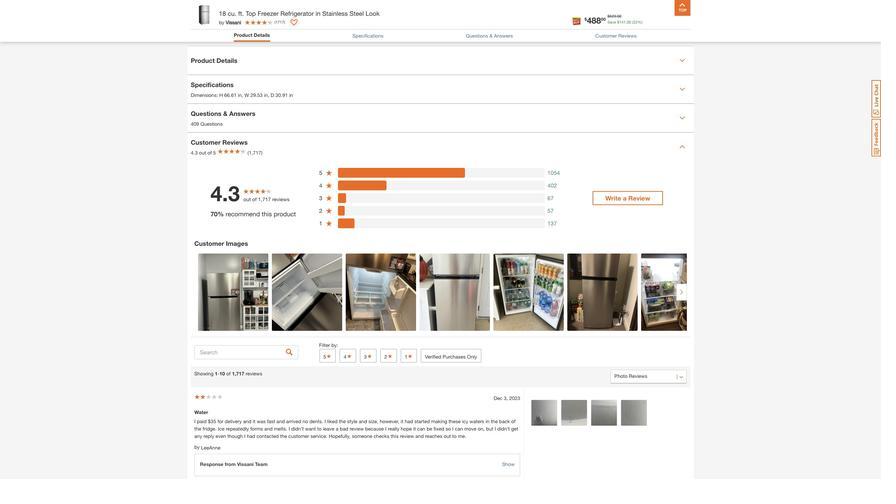 Task type: vqa. For each thing, say whether or not it's contained in the screenshot.
quickly
no



Task type: locate. For each thing, give the bounding box(es) containing it.
1 horizontal spatial 5
[[319, 170, 322, 176]]

1 vertical spatial reviews
[[222, 139, 248, 146]]

2 didn't from the left
[[497, 426, 510, 432]]

1 star icon image from the top
[[326, 170, 332, 177]]

1 horizontal spatial 4.3
[[210, 181, 240, 206]]

1 598 from the left
[[286, 6, 300, 16]]

1 vertical spatial customer reviews
[[191, 139, 248, 146]]

product details
[[234, 32, 270, 38], [191, 57, 237, 64]]

in inside 'water i paid $35 for delivery and it was fast and arrived no dents. i liked the style and size, however, it had started making these icy waters in the back of the fridge. ice repeatedly forms and melts. i didn't want to leave a bad review because i really hope it can be fixed so i can move on, but i didn't get any reply even though i had contacted the customer service. hopefully, someone checks this review and reaches out to me.'
[[486, 419, 489, 425]]

0 vertical spatial customer reviews
[[595, 33, 637, 39]]

0 vertical spatial 3
[[666, 28, 670, 35]]

and up contacted on the bottom
[[264, 426, 273, 432]]

2 star icon image from the top
[[326, 182, 332, 189]]

and left size,
[[359, 419, 367, 425]]

1 horizontal spatial 1,717
[[258, 196, 271, 202]]

1 horizontal spatial customer reviews
[[595, 33, 637, 39]]

00 left the 22
[[627, 20, 631, 24]]

answers inside questions & answers 409 questions
[[229, 110, 255, 117]]

this down out of 1,717 reviews on the top of the page
[[262, 210, 272, 218]]

0 vertical spatial 2
[[319, 208, 322, 214]]

409
[[191, 121, 199, 127]]

customer reviews up 4.3 out of 5
[[191, 139, 248, 146]]

( left )
[[275, 20, 276, 24]]

2 horizontal spatial it
[[413, 426, 416, 432]]

out inside 'water i paid $35 for delivery and it was fast and arrived no dents. i liked the style and size, however, it had started making these icy waters in the back of the fridge. ice repeatedly forms and melts. i didn't want to leave a bad review because i really hope it can be fixed so i can move on, but i didn't get any reply even though i had contacted the customer service. hopefully, someone checks this review and reaches out to me.'
[[444, 434, 451, 440]]

1 horizontal spatial can
[[455, 426, 463, 432]]

0 vertical spatial out
[[199, 150, 206, 156]]

1 horizontal spatial details
[[254, 32, 270, 38]]

.
[[233, 10, 234, 15], [316, 10, 317, 15], [616, 14, 617, 18], [626, 20, 627, 24]]

a right write
[[623, 195, 627, 202]]

0 horizontal spatial details
[[216, 57, 237, 64]]

liked
[[327, 419, 338, 425]]

0 horizontal spatial a
[[336, 426, 338, 432]]

star symbol image right 2 button
[[407, 354, 413, 359]]

0 vertical spatial details
[[254, 32, 270, 38]]

waters
[[470, 419, 484, 425]]

0 vertical spatial questions
[[466, 33, 488, 39]]

in right 30.91
[[289, 92, 293, 98]]

specifications
[[352, 33, 383, 39], [191, 81, 234, 89]]

1 horizontal spatial didn't
[[497, 426, 510, 432]]

specifications inside specifications dimensions: h 66.61 in , w 29.53 in , d 30.91 in
[[191, 81, 234, 89]]

vissani
[[226, 19, 241, 25], [237, 462, 254, 468]]

3 star icon image from the top
[[326, 195, 332, 202]]

by leeanne
[[194, 445, 220, 451]]

1 vertical spatial specifications
[[191, 81, 234, 89]]

1 vertical spatial had
[[247, 434, 255, 440]]

2 horizontal spatial 5
[[323, 354, 326, 360]]

%)
[[638, 20, 642, 24]]

star icon image for 4
[[326, 182, 332, 189]]

it up hope
[[401, 419, 403, 425]]

0 horizontal spatial 1,717
[[232, 371, 244, 377]]

0 horizontal spatial 4
[[319, 182, 322, 189]]

4.3 out of 5
[[191, 150, 216, 156]]

by down 18
[[219, 19, 224, 25]]

2 horizontal spatial out
[[444, 434, 451, 440]]

by down any
[[194, 445, 200, 451]]

star icon image for 1
[[326, 220, 332, 227]]

3 inside button
[[364, 354, 367, 360]]

698
[[618, 6, 632, 16]]

review down 'style'
[[350, 426, 364, 432]]

customer up 4.3 out of 5
[[191, 139, 221, 146]]

size,
[[368, 419, 378, 425]]

it
[[253, 419, 255, 425], [401, 419, 403, 425], [413, 426, 416, 432]]

1 horizontal spatial ,
[[268, 92, 269, 98]]

1 star symbol image from the left
[[326, 354, 332, 359]]

star symbol image down filter by:
[[326, 354, 332, 359]]

i right though
[[244, 434, 246, 440]]

1 horizontal spatial product
[[234, 32, 252, 38]]

5 star icon image from the top
[[326, 220, 332, 227]]

star symbol image
[[346, 354, 352, 359]]

can up me.
[[455, 426, 463, 432]]

18
[[219, 9, 226, 17]]

2 vertical spatial out
[[444, 434, 451, 440]]

598 up display icon
[[286, 6, 300, 16]]

0 horizontal spatial &
[[223, 110, 228, 117]]

00 right '749'
[[317, 10, 321, 15]]

0 horizontal spatial 5
[[213, 150, 216, 156]]

customer left images
[[194, 240, 224, 248]]

1 vertical spatial reviews
[[246, 371, 262, 377]]

1 horizontal spatial 3
[[364, 354, 367, 360]]

feedback link image
[[872, 119, 881, 157]]

in left w
[[238, 92, 242, 98]]

the up any
[[194, 426, 201, 432]]

star symbol image for 1
[[407, 354, 413, 359]]

2 star symbol image from the left
[[367, 354, 372, 359]]

reviews up product
[[272, 196, 290, 202]]

caret image
[[679, 58, 685, 63], [679, 87, 685, 92], [679, 115, 685, 121], [679, 144, 685, 150]]

1 didn't from the left
[[291, 426, 304, 432]]

it right hope
[[413, 426, 416, 432]]

questions & answers
[[466, 33, 513, 39]]

&
[[490, 33, 493, 39], [223, 110, 228, 117]]

, left w
[[242, 92, 243, 98]]

1 horizontal spatial (
[[632, 20, 633, 24]]

00 left 999
[[217, 7, 222, 12]]

598 for 598
[[369, 6, 383, 16]]

. left stainless
[[316, 10, 317, 15]]

reviews down 141
[[618, 33, 637, 39]]

to up service.
[[317, 426, 322, 432]]

0 vertical spatial reviews
[[618, 33, 637, 39]]

paid
[[197, 419, 207, 425]]

answers
[[494, 33, 513, 39], [229, 110, 255, 117]]

product details button
[[234, 31, 270, 40], [234, 31, 270, 39], [187, 47, 694, 75]]

0 vertical spatial this
[[262, 210, 272, 218]]

1 vertical spatial 1,717
[[232, 371, 244, 377]]

1 vertical spatial out
[[243, 196, 251, 202]]

00 left ft.
[[234, 10, 238, 15]]

0 horizontal spatial this
[[262, 210, 272, 218]]

vissani down cu. on the top of page
[[226, 19, 241, 25]]

0 vertical spatial reviews
[[272, 196, 290, 202]]

1 / 3
[[661, 28, 670, 35]]

star symbol image inside 1 button
[[407, 354, 413, 359]]

00 left save
[[601, 16, 606, 22]]

really
[[388, 426, 399, 432]]

be
[[427, 426, 432, 432]]

by inside by leeanne
[[194, 445, 200, 451]]

66.61
[[224, 92, 237, 98]]

making
[[431, 419, 447, 425]]

leeanne
[[201, 445, 220, 451]]

the up the bad
[[339, 419, 346, 425]]

didn't down "back"
[[497, 426, 510, 432]]

started
[[414, 419, 430, 425]]

2 can from the left
[[455, 426, 463, 432]]

0 horizontal spatial didn't
[[291, 426, 304, 432]]

specifications button
[[352, 32, 383, 39], [352, 32, 383, 39]]

star icon image
[[326, 170, 332, 177], [326, 182, 332, 189], [326, 195, 332, 202], [326, 208, 332, 215], [326, 220, 332, 227]]

4.3 down "409"
[[191, 150, 198, 156]]

. inside $ 748 00 $ 999 . 00
[[233, 10, 234, 15]]

vissani right from
[[237, 462, 254, 468]]

0 horizontal spatial it
[[253, 419, 255, 425]]

a inside 'water i paid $35 for delivery and it was fast and arrived no dents. i liked the style and size, however, it had started making these icy waters in the back of the fridge. ice repeatedly forms and melts. i didn't want to leave a bad review because i really hope it can be fixed so i can move on, but i didn't get any reply even though i had contacted the customer service. hopefully, someone checks this review and reaches out to me.'
[[336, 426, 338, 432]]

it left was
[[253, 419, 255, 425]]

0 horizontal spatial 4.3
[[191, 150, 198, 156]]

star symbol image inside 2 button
[[387, 354, 393, 359]]

leeanne button
[[201, 445, 220, 452]]

from
[[225, 462, 236, 468]]

the up but
[[491, 419, 498, 425]]

1 horizontal spatial by
[[219, 19, 224, 25]]

1
[[661, 28, 664, 35], [319, 220, 322, 227], [405, 354, 407, 360], [215, 371, 218, 377]]

(
[[632, 20, 633, 24], [275, 20, 276, 24]]

1 vertical spatial 2
[[384, 354, 387, 360]]

(1,717)
[[248, 150, 262, 156]]

to left me.
[[452, 434, 457, 440]]

2
[[319, 208, 322, 214], [384, 354, 387, 360]]

1 horizontal spatial 2
[[384, 354, 387, 360]]

, left d
[[268, 92, 269, 98]]

customer reviews button
[[595, 32, 637, 39], [595, 32, 637, 39]]

1 horizontal spatial &
[[490, 33, 493, 39]]

h
[[219, 92, 223, 98]]

0 horizontal spatial specifications
[[191, 81, 234, 89]]

in
[[316, 9, 320, 17], [238, 92, 242, 98], [264, 92, 268, 98], [289, 92, 293, 98], [486, 419, 489, 425]]

0 vertical spatial 4.3
[[191, 150, 198, 156]]

0 vertical spatial vissani
[[226, 19, 241, 25]]

reply
[[204, 434, 214, 440]]

details
[[254, 32, 270, 38], [216, 57, 237, 64]]

)
[[284, 20, 285, 24]]

this down really
[[391, 434, 399, 440]]

details down freezer
[[254, 32, 270, 38]]

0 horizontal spatial ,
[[242, 92, 243, 98]]

customer
[[288, 434, 309, 440]]

4 star icon image from the top
[[326, 208, 332, 215]]

0 horizontal spatial by
[[194, 445, 200, 451]]

2 , from the left
[[268, 92, 269, 98]]

the
[[339, 419, 346, 425], [491, 419, 498, 425], [194, 426, 201, 432], [280, 434, 287, 440]]

didn't
[[291, 426, 304, 432], [497, 426, 510, 432]]

1 inside button
[[405, 354, 407, 360]]

1 button
[[401, 349, 417, 363]]

0 vertical spatial a
[[623, 195, 627, 202]]

though
[[227, 434, 243, 440]]

out down the "so"
[[444, 434, 451, 440]]

2 vertical spatial 5
[[323, 354, 326, 360]]

1,717
[[258, 196, 271, 202], [232, 371, 244, 377]]

response from vissani team
[[200, 462, 268, 468]]

reviews up (1,717)
[[222, 139, 248, 146]]

team
[[255, 462, 268, 468]]

0 vertical spatial had
[[405, 419, 413, 425]]

answers for questions & answers 409 questions
[[229, 110, 255, 117]]

specifications down 'look' on the left top
[[352, 33, 383, 39]]

0 horizontal spatial reviews
[[246, 371, 262, 377]]

1 horizontal spatial this
[[391, 434, 399, 440]]

0 vertical spatial to
[[317, 426, 322, 432]]

i left paid
[[194, 419, 196, 425]]

and
[[243, 419, 251, 425], [276, 419, 285, 425], [359, 419, 367, 425], [264, 426, 273, 432], [415, 434, 424, 440]]

4 star symbol image from the left
[[407, 354, 413, 359]]

fridge.
[[203, 426, 217, 432]]

product up dimensions:
[[191, 57, 215, 64]]

reviews
[[618, 33, 637, 39], [222, 139, 248, 146]]

didn't up customer
[[291, 426, 304, 432]]

. left ft.
[[233, 10, 234, 15]]

3 button
[[360, 349, 377, 363]]

1 vertical spatial 5
[[319, 170, 322, 176]]

1,717 up 70 % recommend this product
[[258, 196, 271, 202]]

dec 3, 2023
[[494, 396, 520, 402]]

$ 748 00 $ 999 . 00
[[201, 6, 238, 16]]

00 right 629
[[617, 14, 621, 18]]

1 horizontal spatial to
[[452, 434, 457, 440]]

star symbol image
[[326, 354, 332, 359], [367, 354, 372, 359], [387, 354, 393, 359], [407, 354, 413, 359]]

star symbol image left 1 button
[[387, 354, 393, 359]]

1 ( from the left
[[632, 20, 633, 24]]

749
[[309, 10, 316, 15]]

1 vertical spatial a
[[336, 426, 338, 432]]

w
[[244, 92, 249, 98]]

water i paid $35 for delivery and it was fast and arrived no dents. i liked the style and size, however, it had started making these icy waters in the back of the fridge. ice repeatedly forms and melts. i didn't want to leave a bad review because i really hope it can be fixed so i can move on, but i didn't get any reply even though i had contacted the customer service. hopefully, someone checks this review and reaches out to me.
[[194, 410, 518, 440]]

0 vertical spatial specifications
[[352, 33, 383, 39]]

by vissani
[[219, 19, 241, 25]]

1 horizontal spatial had
[[405, 419, 413, 425]]

star symbol image left 2 button
[[367, 354, 372, 359]]

melts.
[[274, 426, 287, 432]]

1 horizontal spatial a
[[623, 195, 627, 202]]

1 vertical spatial 4
[[344, 354, 346, 360]]

1 vertical spatial 4.3
[[210, 181, 240, 206]]

hope
[[401, 426, 412, 432]]

star symbol image inside 3 button
[[367, 354, 372, 359]]

move
[[464, 426, 476, 432]]

$35
[[208, 419, 216, 425]]

a left the bad
[[336, 426, 338, 432]]

specifications up dimensions:
[[191, 81, 234, 89]]

had down forms at the left bottom of page
[[247, 434, 255, 440]]

questions for questions & answers 409 questions
[[191, 110, 221, 117]]

& inside questions & answers 409 questions
[[223, 110, 228, 117]]

2 598 from the left
[[369, 6, 383, 16]]

of inside 'water i paid $35 for delivery and it was fast and arrived no dents. i liked the style and size, however, it had started making these icy waters in the back of the fridge. ice repeatedly forms and melts. i didn't want to leave a bad review because i really hope it can be fixed so i can move on, but i didn't get any reply even though i had contacted the customer service. hopefully, someone checks this review and reaches out to me.'
[[511, 419, 516, 425]]

out up recommend
[[243, 196, 251, 202]]

4.3 up %
[[210, 181, 240, 206]]

4.3
[[191, 150, 198, 156], [210, 181, 240, 206]]

customer down save
[[595, 33, 617, 39]]

out down "409"
[[199, 150, 206, 156]]

ft.
[[238, 9, 244, 17]]

0 horizontal spatial reviews
[[222, 139, 248, 146]]

specifications dimensions: h 66.61 in , w 29.53 in , d 30.91 in
[[191, 81, 293, 98]]

1 vertical spatial by
[[194, 445, 200, 451]]

want
[[305, 426, 316, 432]]

0 vertical spatial &
[[490, 33, 493, 39]]

0 horizontal spatial 3
[[319, 195, 322, 202]]

reviews down search text box
[[246, 371, 262, 377]]

0 vertical spatial review
[[350, 426, 364, 432]]

( left "%)" at the right top of page
[[632, 20, 633, 24]]

1 vertical spatial this
[[391, 434, 399, 440]]

3 star symbol image from the left
[[387, 354, 393, 359]]

1,717 right 10
[[232, 371, 244, 377]]

star icon image for 3
[[326, 195, 332, 202]]

1 vertical spatial &
[[223, 110, 228, 117]]

star symbol image for 5
[[326, 354, 332, 359]]

on,
[[478, 426, 485, 432]]

review down hope
[[400, 434, 414, 440]]

. left the 22
[[626, 20, 627, 24]]

1 vertical spatial answers
[[229, 110, 255, 117]]

2 vertical spatial 3
[[364, 354, 367, 360]]

1 vertical spatial product
[[191, 57, 215, 64]]

and up melts.
[[276, 419, 285, 425]]

customer reviews down save
[[595, 33, 637, 39]]

in up but
[[486, 419, 489, 425]]

caret image for questions & answers
[[679, 115, 685, 121]]

can down started at the left bottom
[[417, 426, 425, 432]]

had up hope
[[405, 419, 413, 425]]

i left 'liked'
[[325, 419, 326, 425]]

fixed
[[434, 426, 444, 432]]

2 caret image from the top
[[679, 87, 685, 92]]

0 horizontal spatial can
[[417, 426, 425, 432]]

30.91
[[275, 92, 288, 98]]

details up specifications dimensions: h 66.61 in , w 29.53 in , d 30.91 in
[[216, 57, 237, 64]]

out
[[199, 150, 206, 156], [243, 196, 251, 202], [444, 434, 451, 440]]

1 horizontal spatial 598
[[369, 6, 383, 16]]

,
[[242, 92, 243, 98], [268, 92, 269, 98]]

0 horizontal spatial product
[[191, 57, 215, 64]]

i right but
[[495, 426, 496, 432]]

3 caret image from the top
[[679, 115, 685, 121]]

even
[[216, 434, 226, 440]]

5
[[213, 150, 216, 156], [319, 170, 322, 176], [323, 354, 326, 360]]

product
[[274, 210, 296, 218]]

4
[[319, 182, 322, 189], [344, 354, 346, 360]]

598 right 'steel'
[[369, 6, 383, 16]]

1 horizontal spatial answers
[[494, 33, 513, 39]]

4 caret image from the top
[[679, 144, 685, 150]]

00 left '749'
[[300, 7, 305, 12]]

1 vertical spatial questions
[[191, 110, 221, 117]]

1 horizontal spatial 4
[[344, 354, 346, 360]]

star symbol image inside 5 button
[[326, 354, 332, 359]]

1054
[[548, 170, 560, 176]]

look
[[366, 9, 380, 17]]

product down by vissani on the left of page
[[234, 32, 252, 38]]

dents.
[[310, 419, 323, 425]]



Task type: describe. For each thing, give the bounding box(es) containing it.
$ 488 00
[[585, 15, 606, 25]]

1 horizontal spatial review
[[400, 434, 414, 440]]

answers for questions & answers
[[494, 33, 513, 39]]

i down the 'arrived'
[[289, 426, 290, 432]]

review
[[628, 195, 650, 202]]

any
[[194, 434, 202, 440]]

0 vertical spatial customer
[[595, 33, 617, 39]]

4.3 for 4.3
[[210, 181, 240, 206]]

1 , from the left
[[242, 92, 243, 98]]

because
[[365, 426, 384, 432]]

in left d
[[264, 92, 268, 98]]

402
[[548, 182, 557, 189]]

0 horizontal spatial review
[[350, 426, 364, 432]]

999
[[226, 10, 233, 15]]

2 ( from the left
[[275, 20, 276, 24]]

2 vertical spatial questions
[[200, 121, 223, 127]]

dec
[[494, 396, 502, 402]]

1 horizontal spatial it
[[401, 419, 403, 425]]

write a review button
[[593, 191, 663, 206]]

star icon image for 5
[[326, 170, 332, 177]]

18 cu. ft. top freezer refrigerator in stainless steel look
[[219, 9, 380, 17]]

$ 629 . 00 save $ 141 . 00 ( 22 %)
[[607, 14, 642, 24]]

service.
[[310, 434, 327, 440]]

. inside $ 598 00 $ 749 . 00
[[316, 10, 317, 15]]

& for questions & answers 409 questions
[[223, 110, 228, 117]]

water
[[194, 410, 208, 416]]

2 button
[[380, 349, 397, 363]]

$ 598
[[367, 6, 383, 16]]

repeatedly
[[226, 426, 249, 432]]

. left 698
[[616, 14, 617, 18]]

however,
[[380, 419, 399, 425]]

in right '749'
[[316, 9, 320, 17]]

( 1717 )
[[275, 20, 285, 24]]

filter by:
[[319, 343, 338, 349]]

forms
[[250, 426, 263, 432]]

1 horizontal spatial out
[[243, 196, 251, 202]]

delivery
[[225, 419, 242, 425]]

2 vertical spatial customer
[[194, 240, 224, 248]]

only
[[467, 354, 477, 360]]

1 vertical spatial 3
[[319, 195, 322, 202]]

for
[[217, 419, 223, 425]]

show
[[502, 462, 515, 468]]

back
[[499, 419, 510, 425]]

4 button
[[340, 349, 356, 363]]

0 vertical spatial 1,717
[[258, 196, 271, 202]]

1 vertical spatial product details
[[191, 57, 237, 64]]

this inside 'water i paid $35 for delivery and it was fast and arrived no dents. i liked the style and size, however, it had started making these icy waters in the back of the fridge. ice repeatedly forms and melts. i didn't want to leave a bad review because i really hope it can be fixed so i can move on, but i didn't get any reply even though i had contacted the customer service. hopefully, someone checks this review and reaches out to me.'
[[391, 434, 399, 440]]

0 vertical spatial 5
[[213, 150, 216, 156]]

4.3 for 4.3 out of 5
[[191, 150, 198, 156]]

i left really
[[385, 426, 387, 432]]

live chat image
[[872, 80, 881, 118]]

%
[[218, 210, 224, 218]]

598 for $
[[286, 6, 300, 16]]

$ 598 00 $ 749 . 00
[[284, 6, 321, 16]]

leave
[[323, 426, 334, 432]]

verified purchases only
[[425, 354, 477, 360]]

refrigerator
[[280, 9, 314, 17]]

5 button
[[319, 349, 336, 363]]

0 horizontal spatial 2
[[319, 208, 322, 214]]

0 vertical spatial product
[[234, 32, 252, 38]]

748
[[203, 6, 217, 16]]

caret image for specifications
[[679, 87, 685, 92]]

29.53
[[250, 92, 263, 98]]

checks
[[374, 434, 389, 440]]

images
[[226, 240, 248, 248]]

hopefully,
[[329, 434, 351, 440]]

2 horizontal spatial 3
[[666, 28, 670, 35]]

0 vertical spatial product details
[[234, 32, 270, 38]]

caret image for customer reviews
[[679, 144, 685, 150]]

1 vertical spatial to
[[452, 434, 457, 440]]

write a review
[[605, 195, 650, 202]]

by for by leeanne
[[194, 445, 200, 451]]

i right the "so"
[[452, 426, 454, 432]]

specifications for specifications
[[352, 33, 383, 39]]

22
[[633, 20, 638, 24]]

3,
[[504, 396, 508, 402]]

star symbol image for 2
[[387, 354, 393, 359]]

0 vertical spatial 4
[[319, 182, 322, 189]]

57
[[548, 208, 554, 214]]

save
[[607, 20, 616, 24]]

0 horizontal spatial customer reviews
[[191, 139, 248, 146]]

0 horizontal spatial had
[[247, 434, 255, 440]]

Search text field
[[194, 346, 298, 360]]

2023
[[509, 396, 520, 402]]

star icon image for 2
[[326, 208, 332, 215]]

dimensions:
[[191, 92, 218, 98]]

top button
[[674, 0, 690, 16]]

showing
[[194, 371, 213, 377]]

display image
[[290, 19, 297, 26]]

1 horizontal spatial reviews
[[272, 196, 290, 202]]

4 inside button
[[344, 354, 346, 360]]

1 caret image from the top
[[679, 58, 685, 63]]

70
[[210, 210, 218, 218]]

( inside $ 629 . 00 save $ 141 . 00 ( 22 %)
[[632, 20, 633, 24]]

488
[[587, 15, 601, 25]]

by for by vissani
[[219, 19, 224, 25]]

and up forms at the left bottom of page
[[243, 419, 251, 425]]

5 inside button
[[323, 354, 326, 360]]

1 vertical spatial vissani
[[237, 462, 254, 468]]

1 vertical spatial customer
[[191, 139, 221, 146]]

response
[[200, 462, 223, 468]]

style
[[347, 419, 357, 425]]

-
[[218, 371, 220, 377]]

1 can from the left
[[417, 426, 425, 432]]

star symbol image for 3
[[367, 354, 372, 359]]

$ inside $ 488 00
[[585, 16, 587, 22]]

customer images
[[194, 240, 248, 248]]

2 inside button
[[384, 354, 387, 360]]

stainless
[[322, 9, 348, 17]]

0 horizontal spatial to
[[317, 426, 322, 432]]

top
[[246, 9, 256, 17]]

questions for questions & answers
[[466, 33, 488, 39]]

& for questions & answers
[[490, 33, 493, 39]]

questions & answers 409 questions
[[191, 110, 255, 127]]

me.
[[458, 434, 466, 440]]

bad
[[340, 426, 348, 432]]

1 horizontal spatial reviews
[[618, 33, 637, 39]]

purchases
[[443, 354, 466, 360]]

and left reaches
[[415, 434, 424, 440]]

the down melts.
[[280, 434, 287, 440]]

show button
[[502, 461, 515, 469]]

contacted
[[257, 434, 279, 440]]

product image image
[[193, 4, 215, 26]]

specifications for specifications dimensions: h 66.61 in , w 29.53 in , d 30.91 in
[[191, 81, 234, 89]]

filter
[[319, 343, 330, 349]]

1 vertical spatial details
[[216, 57, 237, 64]]

ice
[[218, 426, 225, 432]]

00 inside $ 488 00
[[601, 16, 606, 22]]

a inside button
[[623, 195, 627, 202]]

steel
[[350, 9, 364, 17]]

icy
[[462, 419, 468, 425]]

get
[[511, 426, 518, 432]]

write
[[605, 195, 621, 202]]

freezer
[[258, 9, 279, 17]]

10
[[220, 371, 225, 377]]

by:
[[331, 343, 338, 349]]

141
[[619, 20, 626, 24]]

recommend
[[226, 210, 260, 218]]

verified
[[425, 354, 441, 360]]

cu.
[[228, 9, 236, 17]]

$ inside the $ 598
[[367, 7, 369, 12]]

0 horizontal spatial out
[[199, 150, 206, 156]]

someone
[[352, 434, 372, 440]]



